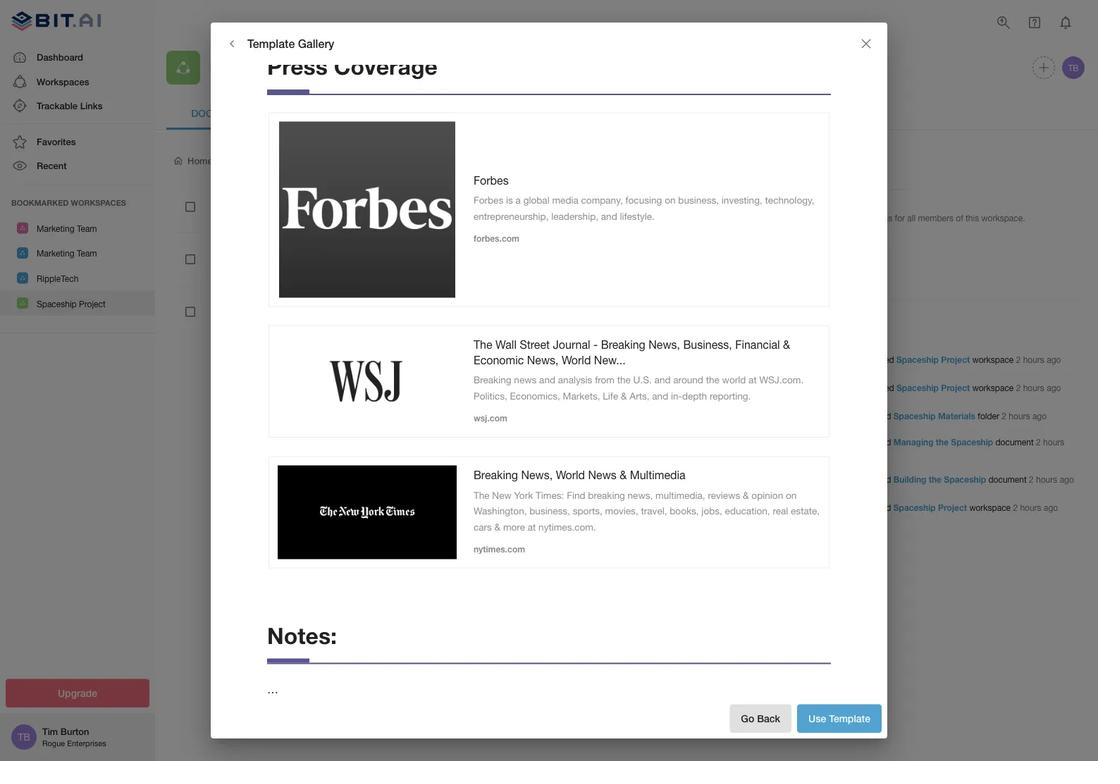 Task type: vqa. For each thing, say whether or not it's contained in the screenshot.


Task type: locate. For each thing, give the bounding box(es) containing it.
0 vertical spatial tb
[[1068, 63, 1079, 73]]

spaceship project link
[[897, 355, 970, 365], [897, 383, 970, 393], [894, 503, 967, 513]]

workspace
[[973, 355, 1014, 365], [973, 383, 1014, 393], [970, 503, 1011, 513]]

tim burton updated spaceship project workspace 2 hours ago
[[819, 355, 1061, 365], [819, 383, 1061, 393]]

1 vertical spatial breaking
[[474, 375, 512, 386]]

0 horizontal spatial insights
[[425, 107, 471, 119]]

created for building the spaceship
[[863, 474, 892, 484]]

0 horizontal spatial on
[[665, 195, 676, 206]]

news
[[588, 469, 617, 482]]

items
[[833, 170, 862, 184]]

1 vertical spatial materials
[[938, 411, 976, 421]]

4 created from the top
[[863, 503, 892, 513]]

1 horizontal spatial at
[[749, 375, 757, 386]]

0 vertical spatial marketing
[[37, 224, 74, 233]]

business, inside the new york times: find breaking news, multimedia, reviews & opinion on washington, business, sports, movies, travel, books, jobs, education, real estate, cars & more at nytimes.com.
[[530, 505, 570, 517]]

1 marketing team button from the top
[[0, 215, 155, 241]]

insights inside tab list
[[425, 107, 471, 119]]

trackable links
[[37, 100, 103, 111]]

materials up managing the spaceship link
[[938, 411, 976, 421]]

dialog
[[211, 0, 888, 739]]

1 vertical spatial at
[[528, 521, 536, 533]]

world
[[722, 375, 746, 386]]

1 by from the top
[[275, 214, 284, 223]]

forbes is a global media company, focusing on business, investing, technology, entrepreneurship, leadership, and lifestyle.
[[474, 195, 817, 222]]

created down spaceship materials
[[245, 214, 273, 223]]

0 vertical spatial created
[[245, 214, 273, 223]]

world up find at the bottom of page
[[556, 469, 585, 482]]

business, left investing,
[[679, 195, 719, 206]]

by down the managing the spaceship
[[275, 319, 284, 328]]

managing down "tim burton created spaceship materials folder 2 hours ago"
[[894, 437, 934, 447]]

real
[[773, 505, 788, 517]]

building up tim burton created spaceship project workspace 2 hours ago
[[894, 474, 927, 484]]

forbes up is at the left of page
[[474, 174, 509, 187]]

1 vertical spatial favorite image
[[372, 297, 388, 314]]

1 vertical spatial marketing team
[[37, 249, 97, 259]]

breaking up politics,
[[474, 375, 512, 386]]

0 vertical spatial by
[[275, 214, 284, 223]]

company,
[[581, 195, 623, 206]]

updated
[[863, 355, 895, 365], [863, 383, 895, 393]]

project
[[277, 60, 319, 75], [79, 299, 106, 309], [941, 355, 970, 365], [941, 383, 970, 393], [938, 503, 967, 513]]

updated for middle 'spaceship project' link
[[863, 383, 895, 393]]

1 vertical spatial team
[[77, 249, 97, 259]]

on right focusing at the top right of the page
[[665, 195, 676, 206]]

1 created from the top
[[863, 411, 892, 421]]

news, down street
[[527, 354, 559, 367]]

& right life
[[621, 390, 627, 402]]

2 vertical spatial created by tim burton 2 hours ago
[[245, 319, 367, 328]]

3 by from the top
[[275, 319, 284, 328]]

1 horizontal spatial tb
[[1068, 63, 1079, 73]]

1 vertical spatial created by tim burton 2 hours ago
[[245, 266, 367, 275]]

& right financial
[[783, 338, 790, 351]]

2 created from the top
[[245, 266, 273, 275]]

spaceship materials
[[245, 194, 345, 206]]

1 vertical spatial spaceship project
[[37, 299, 106, 309]]

education,
[[725, 505, 770, 517]]

go
[[741, 713, 755, 725]]

news, up u.s.
[[649, 338, 680, 351]]

street
[[520, 338, 550, 351]]

2
[[326, 214, 331, 223], [326, 266, 331, 275], [326, 319, 331, 328], [1016, 355, 1021, 365], [1016, 383, 1021, 393], [1002, 411, 1007, 421], [1037, 437, 1041, 447], [1029, 474, 1034, 484], [1013, 503, 1018, 513]]

marketing up 'rippletech' at the top of the page
[[37, 249, 74, 259]]

1 vertical spatial forbes
[[474, 195, 504, 206]]

the up economic
[[474, 338, 493, 351]]

template right use
[[829, 713, 871, 725]]

0 vertical spatial document
[[996, 437, 1034, 447]]

spaceship inside spaceship project button
[[37, 299, 77, 309]]

marketing team button up 'rippletech' at the top of the page
[[0, 241, 155, 266]]

dialog containing press coverage
[[211, 0, 888, 739]]

created by tim burton 2 hours ago down building the spaceship at the left top of the page
[[245, 266, 367, 275]]

2 vertical spatial workspace
[[970, 503, 1011, 513]]

0 horizontal spatial managing
[[245, 299, 294, 311]]

multimedia,
[[656, 490, 706, 501]]

created by tim burton 2 hours ago for managing
[[245, 319, 367, 328]]

u.s.
[[634, 375, 652, 386]]

3 created from the top
[[245, 319, 273, 328]]

0 vertical spatial tim burton updated spaceship project workspace 2 hours ago
[[819, 355, 1061, 365]]

2 created by tim burton 2 hours ago from the top
[[245, 266, 367, 275]]

2 team from the top
[[77, 249, 97, 259]]

created by tim burton 2 hours ago down spaceship materials
[[245, 214, 367, 223]]

3 created from the top
[[863, 474, 892, 484]]

project inside button
[[79, 299, 106, 309]]

marketing team button down bookmarked workspaces
[[0, 215, 155, 241]]

template
[[247, 37, 295, 50], [829, 713, 871, 725]]

1 horizontal spatial business,
[[679, 195, 719, 206]]

a
[[516, 195, 521, 206]]

for left all
[[895, 213, 905, 223]]

0 horizontal spatial at
[[528, 521, 536, 533]]

the inside the new york times: find breaking news, multimedia, reviews & opinion on washington, business, sports, movies, travel, books, jobs, education, real estate, cars & more at nytimes.com.
[[474, 490, 490, 501]]

1 horizontal spatial favorite image
[[372, 297, 388, 314]]

the left the new
[[474, 490, 490, 501]]

0 vertical spatial favorite image
[[350, 191, 367, 208]]

0 vertical spatial at
[[749, 375, 757, 386]]

created down building the spaceship at the left top of the page
[[245, 266, 273, 275]]

0 vertical spatial materials
[[300, 194, 345, 206]]

world down journal
[[562, 354, 591, 367]]

politics,
[[474, 390, 507, 402]]

building down spaceship materials
[[245, 246, 285, 259]]

global
[[524, 195, 550, 206]]

3 created by tim burton 2 hours ago from the top
[[245, 319, 367, 328]]

0 horizontal spatial tb
[[18, 732, 30, 743]]

created
[[863, 411, 892, 421], [863, 437, 892, 447], [863, 474, 892, 484], [863, 503, 892, 513]]

1 vertical spatial created
[[245, 266, 273, 275]]

0 vertical spatial on
[[665, 195, 676, 206]]

0 horizontal spatial business,
[[530, 505, 570, 517]]

use template
[[809, 713, 871, 725]]

template up press
[[247, 37, 295, 50]]

arts,
[[630, 390, 650, 402]]

1 vertical spatial building
[[894, 474, 927, 484]]

1 horizontal spatial for
[[895, 213, 905, 223]]

forbes.com
[[474, 234, 520, 243]]

tim burton created spaceship project workspace 2 hours ago
[[819, 503, 1058, 513]]

on up real
[[786, 490, 797, 501]]

on inside the new york times: find breaking news, multimedia, reviews & opinion on washington, business, sports, movies, travel, books, jobs, education, real estate, cars & more at nytimes.com.
[[786, 490, 797, 501]]

1 vertical spatial managing
[[894, 437, 934, 447]]

news
[[514, 375, 537, 386]]

0 vertical spatial breaking
[[601, 338, 646, 351]]

2 created from the top
[[863, 437, 892, 447]]

1 marketing from the top
[[37, 224, 74, 233]]

spaceship project down rippletech 'button'
[[37, 299, 106, 309]]

business,
[[679, 195, 719, 206], [530, 505, 570, 517]]

favorite image
[[350, 191, 367, 208], [372, 297, 388, 314]]

at right more
[[528, 521, 536, 533]]

1 updated from the top
[[863, 355, 895, 365]]

favorite image down remove favorite image
[[372, 297, 388, 314]]

1 horizontal spatial building
[[894, 474, 927, 484]]

content library link
[[279, 96, 392, 130]]

hours
[[333, 214, 352, 223], [333, 266, 352, 275], [333, 319, 352, 328], [1023, 355, 1045, 365], [1023, 383, 1045, 393], [1009, 411, 1031, 421], [1044, 437, 1065, 447], [1036, 474, 1058, 484], [1021, 503, 1042, 513]]

created by tim burton 2 hours ago for building
[[245, 266, 367, 275]]

and
[[601, 210, 617, 222], [539, 375, 556, 386], [655, 375, 671, 386], [652, 390, 669, 402]]

2 vertical spatial by
[[275, 319, 284, 328]]

1 horizontal spatial on
[[786, 490, 797, 501]]

0 vertical spatial the
[[474, 338, 493, 351]]

1 vertical spatial world
[[556, 469, 585, 482]]

hours inside 2 hours ago
[[1044, 437, 1065, 447]]

the inside the 'the wall street journal - breaking news, business, financial & economic news, world new...'
[[474, 338, 493, 351]]

2 forbes from the top
[[474, 195, 504, 206]]

building the spaceship link
[[894, 474, 986, 484]]

1 forbes from the top
[[474, 174, 509, 187]]

2 marketing team from the top
[[37, 249, 97, 259]]

breaking inside breaking news and analysis from the u.s. and around the world at wsj.com. politics, economics, markets, life & arts, and in-depth reporting.
[[474, 375, 512, 386]]

opinion
[[752, 490, 783, 501]]

1 vertical spatial the
[[474, 490, 490, 501]]

world
[[562, 354, 591, 367], [556, 469, 585, 482]]

0 vertical spatial created by tim burton 2 hours ago
[[245, 214, 367, 223]]

created for spaceship materials
[[863, 411, 892, 421]]

1 vertical spatial marketing
[[37, 249, 74, 259]]

business, down times: at the bottom of page
[[530, 505, 570, 517]]

at right world
[[749, 375, 757, 386]]

pinned items
[[793, 170, 862, 184]]

0 vertical spatial updated
[[863, 355, 895, 365]]

remove bookmark image
[[326, 59, 343, 76]]

cars
[[474, 521, 492, 533]]

ago
[[354, 214, 367, 223], [354, 266, 367, 275], [354, 319, 367, 328], [1047, 355, 1061, 365], [1047, 383, 1061, 393], [1033, 411, 1047, 421], [819, 449, 833, 459], [1060, 474, 1074, 484], [1044, 503, 1058, 513]]

the down spaceship materials link
[[936, 437, 949, 447]]

0 horizontal spatial materials
[[300, 194, 345, 206]]

1 vertical spatial business,
[[530, 505, 570, 517]]

materials up building the spaceship at the left top of the page
[[300, 194, 345, 206]]

recent
[[37, 160, 67, 171]]

materials
[[300, 194, 345, 206], [938, 411, 976, 421]]

updated for 'spaceship project' link to the top
[[863, 355, 895, 365]]

media
[[552, 195, 579, 206]]

multimedia
[[630, 469, 686, 482]]

1 vertical spatial on
[[786, 490, 797, 501]]

document
[[996, 437, 1034, 447], [989, 474, 1027, 484]]

breaking inside the 'the wall street journal - breaking news, business, financial & economic news, world new...'
[[601, 338, 646, 351]]

the
[[288, 246, 304, 259], [297, 299, 312, 311], [617, 375, 631, 386], [706, 375, 720, 386], [936, 437, 949, 447], [929, 474, 942, 484]]

0 horizontal spatial favorite image
[[350, 191, 367, 208]]

created for spaceship materials
[[245, 214, 273, 223]]

1 created from the top
[[245, 214, 273, 223]]

1 vertical spatial updated
[[863, 383, 895, 393]]

created by tim burton 2 hours ago down the managing the spaceship
[[245, 319, 367, 328]]

0 vertical spatial forbes
[[474, 174, 509, 187]]

2 tim burton updated spaceship project workspace 2 hours ago from the top
[[819, 383, 1061, 393]]

for left quick
[[831, 213, 841, 223]]

0 horizontal spatial spaceship project
[[37, 299, 106, 309]]

at inside breaking news and analysis from the u.s. and around the world at wsj.com. politics, economics, markets, life & arts, and in-depth reporting.
[[749, 375, 757, 386]]

created for building the spaceship
[[245, 266, 273, 275]]

1 team from the top
[[77, 224, 97, 233]]

0 vertical spatial insights
[[425, 107, 471, 119]]

enterprises
[[67, 739, 106, 748]]

1 vertical spatial tim burton updated spaceship project workspace 2 hours ago
[[819, 383, 1061, 393]]

template gallery
[[247, 37, 334, 50]]

tab list
[[166, 96, 1087, 130]]

news, up times: at the bottom of page
[[521, 469, 553, 482]]

0 vertical spatial team
[[77, 224, 97, 233]]

spaceship project inside button
[[37, 299, 106, 309]]

1 created by tim burton 2 hours ago from the top
[[245, 214, 367, 223]]

1 vertical spatial document
[[989, 474, 1027, 484]]

2 the from the top
[[474, 490, 490, 501]]

2 vertical spatial created
[[245, 319, 273, 328]]

1 vertical spatial template
[[829, 713, 871, 725]]

today
[[816, 320, 841, 331]]

marketing team up 'rippletech' at the top of the page
[[37, 249, 97, 259]]

0 vertical spatial news,
[[649, 338, 680, 351]]

favorite image up remove favorite image
[[350, 191, 367, 208]]

leadership,
[[552, 210, 599, 222]]

back
[[757, 713, 781, 725]]

2 vertical spatial breaking
[[474, 469, 518, 482]]

spaceship project button
[[0, 291, 155, 316]]

recent button
[[0, 154, 155, 178]]

world inside the 'the wall street journal - breaking news, business, financial & economic news, world new...'
[[562, 354, 591, 367]]

forbes inside forbes is a global media company, focusing on business, investing, technology, entrepreneurship, leadership, and lifestyle.
[[474, 195, 504, 206]]

spaceship project down template gallery
[[212, 60, 319, 75]]

folder
[[978, 411, 1000, 421]]

1 horizontal spatial spaceship project
[[212, 60, 319, 75]]

the up tim burton created spaceship project workspace 2 hours ago
[[929, 474, 942, 484]]

by down spaceship materials
[[275, 214, 284, 223]]

created by tim burton 2 hours ago
[[245, 214, 367, 223], [245, 266, 367, 275], [245, 319, 367, 328]]

breaking up new...
[[601, 338, 646, 351]]

created down the managing the spaceship
[[245, 319, 273, 328]]

breaking up the new
[[474, 469, 518, 482]]

managing down building the spaceship at the left top of the page
[[245, 299, 294, 311]]

2 updated from the top
[[863, 383, 895, 393]]

0 horizontal spatial template
[[247, 37, 295, 50]]

0 vertical spatial template
[[247, 37, 295, 50]]

the wall street journal - breaking news, business, financial & economic news, world new...
[[474, 338, 794, 367]]

tb
[[1068, 63, 1079, 73], [18, 732, 30, 743]]

and down company,
[[601, 210, 617, 222]]

reporting.
[[710, 390, 751, 402]]

1 vertical spatial by
[[275, 266, 284, 275]]

rogue
[[42, 739, 65, 748]]

document for managing the spaceship
[[996, 437, 1034, 447]]

burton
[[301, 214, 324, 223], [301, 266, 324, 275], [301, 319, 324, 328], [835, 355, 861, 365], [835, 383, 861, 393], [835, 411, 861, 421], [835, 437, 861, 447], [835, 474, 861, 484], [835, 503, 861, 513], [60, 726, 89, 737]]

forbes left is at the left of page
[[474, 195, 504, 206]]

remove favorite image
[[363, 244, 380, 261]]

&
[[783, 338, 790, 351], [621, 390, 627, 402], [620, 469, 627, 482], [743, 490, 749, 501], [495, 521, 501, 533]]

insights
[[425, 107, 471, 119], [793, 282, 834, 295]]

the new york times: find breaking news, multimedia, reviews & opinion on washington, business, sports, movies, travel, books, jobs, education, real estate, cars & more at nytimes.com.
[[474, 490, 823, 533]]

news,
[[628, 490, 653, 501]]

marketing down bookmarked workspaces
[[37, 224, 74, 233]]

press
[[267, 53, 328, 80]]

wsj.com.
[[760, 375, 804, 386]]

…
[[267, 683, 279, 696]]

2 by from the top
[[275, 266, 284, 275]]

0 vertical spatial business,
[[679, 195, 719, 206]]

spaceship project
[[212, 60, 319, 75], [37, 299, 106, 309]]

-
[[594, 338, 598, 351]]

document for building the spaceship
[[989, 474, 1027, 484]]

breaking news and analysis from the u.s. and around the world at wsj.com. politics, economics, markets, life & arts, and in-depth reporting.
[[474, 375, 807, 402]]

& inside the 'the wall street journal - breaking news, business, financial & economic news, world new...'
[[783, 338, 790, 351]]

tim inside tim burton rogue enterprises
[[42, 726, 58, 737]]

0 horizontal spatial for
[[831, 213, 841, 223]]

marketing team down bookmarked workspaces
[[37, 224, 97, 233]]

and inside forbes is a global media company, focusing on business, investing, technology, entrepreneurship, leadership, and lifestyle.
[[601, 210, 617, 222]]

team up rippletech 'button'
[[77, 249, 97, 259]]

1 horizontal spatial template
[[829, 713, 871, 725]]

tb inside button
[[1068, 63, 1079, 73]]

by
[[275, 214, 284, 223], [275, 266, 284, 275], [275, 319, 284, 328]]

jobs,
[[702, 505, 723, 517]]

1 the from the top
[[474, 338, 493, 351]]

favorites button
[[0, 130, 155, 154]]

0 vertical spatial marketing team
[[37, 224, 97, 233]]

0 horizontal spatial building
[[245, 246, 285, 259]]

links
[[80, 100, 103, 111]]

team down "workspaces" at the top left
[[77, 224, 97, 233]]

by down building the spaceship at the left top of the page
[[275, 266, 284, 275]]

tab list containing documents
[[166, 96, 1087, 130]]

0 vertical spatial world
[[562, 354, 591, 367]]

1 vertical spatial insights
[[793, 282, 834, 295]]

created
[[245, 214, 273, 223], [245, 266, 273, 275], [245, 319, 273, 328]]



Task type: describe. For each thing, give the bounding box(es) containing it.
reviews
[[708, 490, 740, 501]]

by for managing
[[275, 319, 284, 328]]

on inside forbes is a global media company, focusing on business, investing, technology, entrepreneurship, leadership, and lifestyle.
[[665, 195, 676, 206]]

use
[[809, 713, 827, 725]]

quick
[[843, 213, 864, 223]]

trackable
[[37, 100, 78, 111]]

1 horizontal spatial managing
[[894, 437, 934, 447]]

1 horizontal spatial materials
[[938, 411, 976, 421]]

washington,
[[474, 505, 527, 517]]

template inside button
[[829, 713, 871, 725]]

by for building
[[275, 266, 284, 275]]

settings
[[537, 107, 585, 119]]

home
[[188, 155, 213, 166]]

bookmarked
[[11, 198, 69, 207]]

2 marketing from the top
[[37, 249, 74, 259]]

from
[[595, 375, 615, 386]]

items
[[808, 213, 828, 223]]

tim burton created managing the spaceship document
[[819, 437, 1034, 447]]

0 vertical spatial spaceship project
[[212, 60, 319, 75]]

home link
[[172, 155, 213, 167]]

pinned
[[793, 170, 830, 184]]

forbes for forbes
[[474, 174, 509, 187]]

0 vertical spatial workspace
[[973, 355, 1014, 365]]

& inside breaking news and analysis from the u.s. and around the world at wsj.com. politics, economics, markets, life & arts, and in-depth reporting.
[[621, 390, 627, 402]]

favorite image for managing the spaceship
[[372, 297, 388, 314]]

life
[[603, 390, 618, 402]]

the left u.s.
[[617, 375, 631, 386]]

created for managing the spaceship
[[863, 437, 892, 447]]

analysis
[[558, 375, 593, 386]]

the left world
[[706, 375, 720, 386]]

2 hours ago
[[819, 437, 1065, 459]]

and up economics,
[[539, 375, 556, 386]]

entrepreneurship,
[[474, 210, 549, 222]]

2 marketing team button from the top
[[0, 241, 155, 266]]

settings link
[[505, 96, 618, 130]]

tim burton rogue enterprises
[[42, 726, 106, 748]]

markets,
[[563, 390, 600, 402]]

0 vertical spatial building
[[245, 246, 285, 259]]

go back button
[[730, 705, 792, 733]]

favorite image for spaceship materials
[[350, 191, 367, 208]]

by for spaceship
[[275, 214, 284, 223]]

access
[[866, 213, 893, 223]]

and right u.s.
[[655, 375, 671, 386]]

members
[[918, 213, 954, 223]]

breaking for news
[[474, 375, 512, 386]]

content library
[[290, 107, 381, 119]]

forbes for forbes is a global media company, focusing on business, investing, technology, entrepreneurship, leadership, and lifestyle.
[[474, 195, 504, 206]]

created by tim burton 2 hours ago for spaceship
[[245, 214, 367, 223]]

economics,
[[510, 390, 560, 402]]

all
[[908, 213, 916, 223]]

tim burton created building the spaceship document 2 hours ago
[[819, 474, 1074, 484]]

economic
[[474, 354, 524, 367]]

the down building the spaceship at the left top of the page
[[297, 299, 312, 311]]

breaking for news,
[[474, 469, 518, 482]]

& up education,
[[743, 490, 749, 501]]

the down spaceship materials
[[288, 246, 304, 259]]

workspace.
[[982, 213, 1026, 223]]

1 horizontal spatial insights
[[793, 282, 834, 295]]

0 vertical spatial spaceship project link
[[897, 355, 970, 365]]

focusing
[[626, 195, 662, 206]]

content
[[290, 107, 337, 119]]

library
[[339, 107, 381, 119]]

burton inside tim burton rogue enterprises
[[60, 726, 89, 737]]

rippletech
[[37, 274, 79, 284]]

nytimes.com
[[474, 544, 525, 554]]

workspaces
[[71, 198, 126, 207]]

business,
[[683, 338, 732, 351]]

insights link
[[392, 96, 505, 130]]

coverage
[[334, 53, 438, 80]]

2 inside 2 hours ago
[[1037, 437, 1041, 447]]

depth
[[682, 390, 707, 402]]

business, inside forbes is a global media company, focusing on business, investing, technology, entrepreneurship, leadership, and lifestyle.
[[679, 195, 719, 206]]

press coverage
[[267, 53, 438, 80]]

bookmarked workspaces
[[11, 198, 126, 207]]

in-
[[671, 390, 682, 402]]

created for spaceship project
[[863, 503, 892, 513]]

journal
[[553, 338, 591, 351]]

favorites
[[37, 136, 76, 147]]

1 for from the left
[[831, 213, 841, 223]]

notes:
[[267, 623, 337, 649]]

workspaces button
[[0, 70, 155, 94]]

gallery
[[298, 37, 334, 50]]

created for managing the spaceship
[[245, 319, 273, 328]]

and left the 'in-'
[[652, 390, 669, 402]]

the for the new york times: find breaking news, multimedia, reviews & opinion on washington, business, sports, movies, travel, books, jobs, education, real estate, cars & more at nytimes.com.
[[474, 490, 490, 501]]

0 vertical spatial managing
[[245, 299, 294, 311]]

2 vertical spatial news,
[[521, 469, 553, 482]]

new
[[492, 490, 512, 501]]

upgrade
[[58, 688, 97, 699]]

1 vertical spatial spaceship project link
[[897, 383, 970, 393]]

trackable links button
[[0, 94, 155, 118]]

go back
[[741, 713, 781, 725]]

& right cars
[[495, 521, 501, 533]]

1 vertical spatial tb
[[18, 732, 30, 743]]

managing the spaceship link
[[894, 437, 994, 447]]

pin items for quick access for all members of this workspace.
[[793, 213, 1026, 223]]

of
[[956, 213, 964, 223]]

movies,
[[605, 505, 639, 517]]

sports,
[[573, 505, 603, 517]]

& right news
[[620, 469, 627, 482]]

wsj.com
[[474, 414, 508, 423]]

more
[[503, 521, 525, 533]]

2 for from the left
[[895, 213, 905, 223]]

at inside the new york times: find breaking news, multimedia, reviews & opinion on washington, business, sports, movies, travel, books, jobs, education, real estate, cars & more at nytimes.com.
[[528, 521, 536, 533]]

1 vertical spatial news,
[[527, 354, 559, 367]]

around
[[674, 375, 704, 386]]

dashboard button
[[0, 46, 155, 70]]

1 tim burton updated spaceship project workspace 2 hours ago from the top
[[819, 355, 1061, 365]]

wall
[[496, 338, 517, 351]]

2 vertical spatial spaceship project link
[[894, 503, 967, 513]]

times:
[[536, 490, 564, 501]]

breaking news, world news & multimedia
[[474, 469, 686, 482]]

1 vertical spatial workspace
[[973, 383, 1014, 393]]

1 marketing team from the top
[[37, 224, 97, 233]]

dashboard
[[37, 52, 83, 63]]

managing the spaceship
[[245, 299, 367, 311]]

ago inside 2 hours ago
[[819, 449, 833, 459]]

documents
[[191, 107, 254, 119]]

financial
[[736, 338, 780, 351]]

pin
[[793, 213, 806, 223]]

the for the wall street journal - breaking news, business, financial & economic news, world new...
[[474, 338, 493, 351]]



